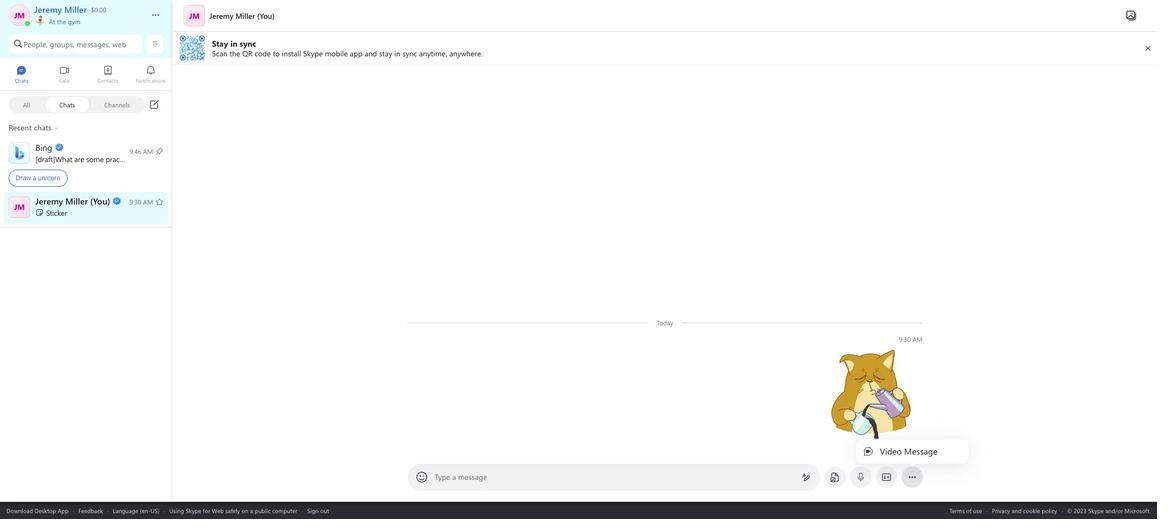 Task type: describe. For each thing, give the bounding box(es) containing it.
privacy
[[993, 507, 1011, 515]]

people, groups, messages, web
[[24, 39, 126, 49]]

people, groups, messages, web button
[[9, 34, 142, 54]]

groups,
[[50, 39, 75, 49]]

type a message
[[435, 472, 487, 482]]

safely
[[225, 507, 240, 515]]

the
[[57, 17, 66, 26]]

computer
[[272, 507, 298, 515]]

a for unicorn
[[33, 174, 36, 182]]

language (en-us) link
[[113, 507, 160, 515]]

terms of use
[[950, 507, 983, 515]]

download desktop app link
[[6, 507, 68, 515]]

on
[[242, 507, 249, 515]]

and
[[1012, 507, 1022, 515]]

cookie
[[1024, 507, 1041, 515]]

Type a message text field
[[435, 472, 794, 483]]

messages,
[[77, 39, 110, 49]]

web
[[112, 39, 126, 49]]

terms
[[950, 507, 965, 515]]

out
[[320, 507, 329, 515]]

of
[[967, 507, 972, 515]]

gym
[[68, 17, 80, 26]]

sign
[[307, 507, 319, 515]]

app
[[58, 507, 68, 515]]

type
[[435, 472, 450, 482]]

privacy and cookie policy
[[993, 507, 1058, 515]]

skype
[[186, 507, 201, 515]]

feedback link
[[78, 507, 103, 515]]

am
[[913, 335, 923, 344]]

sticker button
[[0, 192, 172, 224]]

2 vertical spatial a
[[250, 507, 253, 515]]

using skype for web safely on a public computer link
[[169, 507, 298, 515]]

9:30 am
[[900, 335, 923, 344]]

draw
[[16, 174, 31, 182]]

language (en-us)
[[113, 507, 160, 515]]

at
[[49, 17, 55, 26]]



Task type: locate. For each thing, give the bounding box(es) containing it.
a
[[33, 174, 36, 182], [453, 472, 456, 482], [250, 507, 253, 515]]

chats
[[59, 100, 75, 109]]

at the gym button
[[34, 15, 141, 26]]

message
[[458, 472, 487, 482]]

at the gym
[[47, 17, 80, 26]]

use
[[974, 507, 983, 515]]

sign out
[[307, 507, 329, 515]]

terms of use link
[[950, 507, 983, 515]]

policy
[[1042, 507, 1058, 515]]

download
[[6, 507, 33, 515]]

people,
[[24, 39, 48, 49]]

2 horizontal spatial a
[[453, 472, 456, 482]]

tab list
[[0, 61, 172, 90]]

9:30
[[900, 335, 911, 344]]

a for message
[[453, 472, 456, 482]]

public
[[255, 507, 271, 515]]

sticker
[[46, 208, 67, 218]]

a right on
[[250, 507, 253, 515]]

language
[[113, 507, 138, 515]]

using
[[169, 507, 184, 515]]

sign out link
[[307, 507, 329, 515]]

1 vertical spatial a
[[453, 472, 456, 482]]

channels
[[104, 100, 130, 109]]

(en-
[[140, 507, 151, 515]]

draw a unicorn
[[16, 174, 60, 182]]

unicorn
[[38, 174, 60, 182]]

using skype for web safely on a public computer
[[169, 507, 298, 515]]

feedback
[[78, 507, 103, 515]]

for
[[203, 507, 210, 515]]

privacy and cookie policy link
[[993, 507, 1058, 515]]

1 horizontal spatial a
[[250, 507, 253, 515]]

0 vertical spatial a
[[33, 174, 36, 182]]

desktop
[[35, 507, 56, 515]]

a right the draw
[[33, 174, 36, 182]]

us)
[[151, 507, 160, 515]]

0 horizontal spatial a
[[33, 174, 36, 182]]

web
[[212, 507, 224, 515]]

draw a unicorn button
[[0, 139, 172, 191]]

a right type
[[453, 472, 456, 482]]

all
[[23, 100, 30, 109]]

download desktop app
[[6, 507, 68, 515]]

a inside "button"
[[33, 174, 36, 182]]



Task type: vqa. For each thing, say whether or not it's contained in the screenshot.
might at the bottom of the page
no



